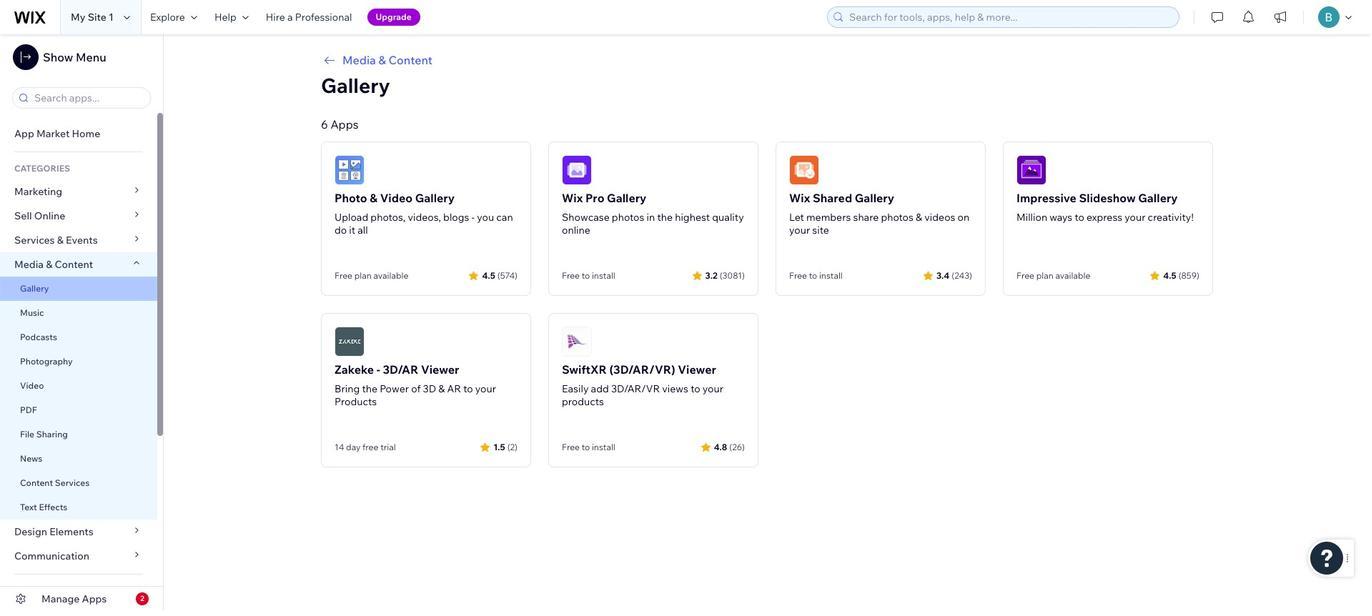 Task type: describe. For each thing, give the bounding box(es) containing it.
gallery inside wix pro gallery showcase photos in the highest quality online
[[607, 191, 647, 205]]

hire a professional link
[[257, 0, 361, 34]]

sell
[[14, 209, 32, 222]]

text effects
[[20, 502, 67, 513]]

communication link
[[0, 544, 157, 568]]

content services link
[[0, 471, 157, 495]]

(26)
[[729, 441, 745, 452]]

free plan available for million
[[1017, 270, 1090, 281]]

1 horizontal spatial content
[[55, 258, 93, 271]]

your inside impressive slideshow gallery million ways to express your creativity!
[[1125, 211, 1146, 224]]

show
[[43, 50, 73, 64]]

0 vertical spatial content
[[389, 53, 433, 67]]

videos,
[[408, 211, 441, 224]]

6 apps
[[321, 117, 359, 132]]

marketing
[[14, 185, 62, 198]]

2 vertical spatial content
[[20, 478, 53, 488]]

blogs
[[443, 211, 469, 224]]

(3d/ar/vr)
[[609, 362, 675, 377]]

free plan available for gallery
[[335, 270, 408, 281]]

4.5 for photo & video gallery
[[482, 270, 495, 281]]

Search for tools, apps, help & more... field
[[845, 7, 1175, 27]]

4.8 (26)
[[714, 441, 745, 452]]

photos inside wix pro gallery showcase photos in the highest quality online
[[612, 211, 644, 224]]

gallery inside impressive slideshow gallery million ways to express your creativity!
[[1138, 191, 1178, 205]]

install for (3d/ar/vr)
[[592, 442, 615, 453]]

site
[[88, 11, 106, 24]]

text
[[20, 502, 37, 513]]

the inside zakeke - 3d/ar viewer bring the power of 3d & ar to your products
[[362, 382, 377, 395]]

1.5 (2)
[[493, 441, 518, 452]]

showcase
[[562, 211, 610, 224]]

install for shared
[[819, 270, 843, 281]]

6
[[321, 117, 328, 132]]

content services
[[20, 478, 90, 488]]

video link
[[0, 374, 157, 398]]

of
[[411, 382, 421, 395]]

day
[[346, 442, 361, 453]]

sell online
[[14, 209, 65, 222]]

video inside sidebar element
[[20, 380, 44, 391]]

zakeke - 3d/ar viewer logo image
[[335, 327, 365, 357]]

site
[[812, 224, 829, 237]]

effects
[[39, 502, 67, 513]]

1.5
[[493, 441, 505, 452]]

all
[[358, 224, 368, 237]]

pro
[[585, 191, 604, 205]]

swiftxr (3d/ar/vr) viewer logo image
[[562, 327, 592, 357]]

explore
[[150, 11, 185, 24]]

wix shared gallery logo image
[[789, 155, 819, 185]]

& inside zakeke - 3d/ar viewer bring the power of 3d & ar to your products
[[438, 382, 445, 395]]

wix pro gallery logo image
[[562, 155, 592, 185]]

free to install for pro
[[562, 270, 615, 281]]

photos,
[[371, 211, 406, 224]]

video inside photo & video gallery upload photos, videos, blogs - you can do it all
[[380, 191, 413, 205]]

plan for gallery
[[354, 270, 372, 281]]

free for let
[[789, 270, 807, 281]]

free for gallery
[[335, 270, 352, 281]]

14
[[335, 442, 344, 453]]

4.5 (574)
[[482, 270, 518, 281]]

services & events link
[[0, 228, 157, 252]]

14 day free trial
[[335, 442, 396, 453]]

upload
[[335, 211, 368, 224]]

show menu button
[[13, 44, 106, 70]]

podcasts
[[20, 332, 57, 342]]

free for easily
[[562, 442, 580, 453]]

file sharing link
[[0, 423, 157, 447]]

file sharing
[[20, 429, 68, 440]]

it
[[349, 224, 355, 237]]

available for gallery
[[374, 270, 408, 281]]

to inside impressive slideshow gallery million ways to express your creativity!
[[1075, 211, 1084, 224]]

(3081)
[[720, 270, 745, 281]]

app market home
[[14, 127, 100, 140]]

to inside zakeke - 3d/ar viewer bring the power of 3d & ar to your products
[[463, 382, 473, 395]]

free to install for (3d/ar/vr)
[[562, 442, 615, 453]]

photos inside wix shared gallery let members share photos & videos on your site
[[881, 211, 914, 224]]

1 vertical spatial services
[[55, 478, 90, 488]]

quality
[[712, 211, 744, 224]]

marketing link
[[0, 179, 157, 204]]

communication
[[14, 550, 92, 563]]

zakeke - 3d/ar viewer bring the power of 3d & ar to your products
[[335, 362, 496, 408]]

app market home link
[[0, 122, 157, 146]]

3d
[[423, 382, 436, 395]]

elements
[[49, 525, 94, 538]]

podcasts link
[[0, 325, 157, 350]]

trial
[[380, 442, 396, 453]]

gallery inside gallery "link"
[[20, 283, 49, 294]]

explore
[[14, 586, 54, 596]]

wix for wix shared gallery
[[789, 191, 810, 205]]

help button
[[206, 0, 257, 34]]

my site 1
[[71, 11, 114, 24]]

million
[[1017, 211, 1047, 224]]

1
[[109, 11, 114, 24]]

wix shared gallery let members share photos & videos on your site
[[789, 191, 970, 237]]

& inside wix shared gallery let members share photos & videos on your site
[[916, 211, 922, 224]]

sell online link
[[0, 204, 157, 228]]

4.8
[[714, 441, 727, 452]]

on
[[958, 211, 970, 224]]

design elements link
[[0, 520, 157, 544]]

photo & video gallery upload photos, videos, blogs - you can do it all
[[335, 191, 513, 237]]

gallery up 6 apps
[[321, 73, 390, 98]]

app
[[14, 127, 34, 140]]

music link
[[0, 301, 157, 325]]

members
[[806, 211, 851, 224]]

home
[[72, 127, 100, 140]]

let
[[789, 211, 804, 224]]

products
[[562, 395, 604, 408]]

add
[[591, 382, 609, 395]]

power
[[380, 382, 409, 395]]

to down online at the top left of the page
[[582, 270, 590, 281]]

upgrade button
[[367, 9, 420, 26]]

impressive slideshow gallery logo image
[[1017, 155, 1047, 185]]

hire a professional
[[266, 11, 352, 24]]

swiftxr (3d/ar/vr) viewer easily add 3d/ar/vr views to your products
[[562, 362, 723, 408]]



Task type: vqa. For each thing, say whether or not it's contained in the screenshot.
Backpack Store's View button
no



Task type: locate. For each thing, give the bounding box(es) containing it.
media down services & events
[[14, 258, 44, 271]]

free to install
[[562, 270, 615, 281], [789, 270, 843, 281], [562, 442, 615, 453]]

available down ways
[[1056, 270, 1090, 281]]

2 available from the left
[[1056, 270, 1090, 281]]

2 4.5 from the left
[[1163, 270, 1176, 281]]

swiftxr
[[562, 362, 607, 377]]

0 horizontal spatial the
[[362, 382, 377, 395]]

& inside photo & video gallery upload photos, videos, blogs - you can do it all
[[370, 191, 378, 205]]

market
[[36, 127, 70, 140]]

0 horizontal spatial wix
[[562, 191, 583, 205]]

1 4.5 from the left
[[482, 270, 495, 281]]

media & content down upgrade button
[[342, 53, 433, 67]]

plan down all
[[354, 270, 372, 281]]

wix for wix pro gallery
[[562, 191, 583, 205]]

wix left pro
[[562, 191, 583, 205]]

highest
[[675, 211, 710, 224]]

1 horizontal spatial media
[[342, 53, 376, 67]]

the
[[657, 211, 673, 224], [362, 382, 377, 395]]

pdf
[[20, 405, 37, 415]]

0 horizontal spatial plan
[[354, 270, 372, 281]]

1 horizontal spatial viewer
[[678, 362, 716, 377]]

1 horizontal spatial video
[[380, 191, 413, 205]]

music
[[20, 307, 44, 318]]

free plan available down ways
[[1017, 270, 1090, 281]]

photos left in
[[612, 211, 644, 224]]

3.4 (243)
[[936, 270, 972, 281]]

4.5 for impressive slideshow gallery
[[1163, 270, 1176, 281]]

1 horizontal spatial apps
[[331, 117, 359, 132]]

your right express
[[1125, 211, 1146, 224]]

1 vertical spatial apps
[[82, 593, 107, 606]]

easily
[[562, 382, 589, 395]]

1 horizontal spatial media & content
[[342, 53, 433, 67]]

gallery right pro
[[607, 191, 647, 205]]

Search apps... field
[[30, 88, 146, 108]]

1 available from the left
[[374, 270, 408, 281]]

content
[[389, 53, 433, 67], [55, 258, 93, 271], [20, 478, 53, 488]]

ways
[[1050, 211, 1073, 224]]

services down sell online
[[14, 234, 55, 247]]

2 plan from the left
[[1036, 270, 1054, 281]]

wix pro gallery showcase photos in the highest quality online
[[562, 191, 744, 237]]

0 horizontal spatial 4.5
[[482, 270, 495, 281]]

0 horizontal spatial apps
[[82, 593, 107, 606]]

services & events
[[14, 234, 98, 247]]

0 horizontal spatial media & content link
[[0, 252, 157, 277]]

bring
[[335, 382, 360, 395]]

to right views
[[691, 382, 700, 395]]

hire
[[266, 11, 285, 24]]

viewer up views
[[678, 362, 716, 377]]

your inside the swiftxr (3d/ar/vr) viewer easily add 3d/ar/vr views to your products
[[703, 382, 723, 395]]

sidebar element
[[0, 34, 164, 611]]

install down showcase
[[592, 270, 615, 281]]

1 horizontal spatial plan
[[1036, 270, 1054, 281]]

apps right manage
[[82, 593, 107, 606]]

content down news
[[20, 478, 53, 488]]

free to install down site on the top
[[789, 270, 843, 281]]

gallery up creativity!
[[1138, 191, 1178, 205]]

the right in
[[657, 211, 673, 224]]

show menu
[[43, 50, 106, 64]]

free plan available down all
[[335, 270, 408, 281]]

free down million
[[1017, 270, 1034, 281]]

shared
[[813, 191, 852, 205]]

apps inside sidebar element
[[82, 593, 107, 606]]

zakeke
[[335, 362, 374, 377]]

photos
[[612, 211, 644, 224], [881, 211, 914, 224]]

online
[[34, 209, 65, 222]]

can
[[496, 211, 513, 224]]

1 wix from the left
[[562, 191, 583, 205]]

the right bring
[[362, 382, 377, 395]]

content down services & events link
[[55, 258, 93, 271]]

views
[[662, 382, 688, 395]]

to down site on the top
[[809, 270, 817, 281]]

1 vertical spatial -
[[377, 362, 380, 377]]

& right photo
[[370, 191, 378, 205]]

install down products at left
[[592, 442, 615, 453]]

plan down million
[[1036, 270, 1054, 281]]

to right ar
[[463, 382, 473, 395]]

2 viewer from the left
[[678, 362, 716, 377]]

photos right the share
[[881, 211, 914, 224]]

& right 3d
[[438, 382, 445, 395]]

1 plan from the left
[[354, 270, 372, 281]]

a
[[287, 11, 293, 24]]

online
[[562, 224, 590, 237]]

your
[[1125, 211, 1146, 224], [789, 224, 810, 237], [475, 382, 496, 395], [703, 382, 723, 395]]

gallery up the videos,
[[415, 191, 455, 205]]

free for showcase
[[562, 270, 580, 281]]

share
[[853, 211, 879, 224]]

wix
[[562, 191, 583, 205], [789, 191, 810, 205]]

0 vertical spatial -
[[472, 211, 475, 224]]

0 horizontal spatial video
[[20, 380, 44, 391]]

0 horizontal spatial media
[[14, 258, 44, 271]]

your right views
[[703, 382, 723, 395]]

to right ways
[[1075, 211, 1084, 224]]

0 horizontal spatial media & content
[[14, 258, 93, 271]]

install down site on the top
[[819, 270, 843, 281]]

&
[[379, 53, 386, 67], [370, 191, 378, 205], [916, 211, 922, 224], [57, 234, 64, 247], [46, 258, 52, 271], [438, 382, 445, 395]]

gallery inside photo & video gallery upload photos, videos, blogs - you can do it all
[[415, 191, 455, 205]]

photo
[[335, 191, 367, 205]]

0 vertical spatial media
[[342, 53, 376, 67]]

0 vertical spatial video
[[380, 191, 413, 205]]

professional
[[295, 11, 352, 24]]

gallery up the music
[[20, 283, 49, 294]]

0 vertical spatial media & content link
[[321, 51, 1213, 69]]

4.5 left (574)
[[482, 270, 495, 281]]

viewer inside zakeke - 3d/ar viewer bring the power of 3d & ar to your products
[[421, 362, 459, 377]]

0 vertical spatial the
[[657, 211, 673, 224]]

0 horizontal spatial viewer
[[421, 362, 459, 377]]

- inside zakeke - 3d/ar viewer bring the power of 3d & ar to your products
[[377, 362, 380, 377]]

- left '3d/ar'
[[377, 362, 380, 377]]

in
[[647, 211, 655, 224]]

1 viewer from the left
[[421, 362, 459, 377]]

your left site on the top
[[789, 224, 810, 237]]

media & content inside sidebar element
[[14, 258, 93, 271]]

4.5
[[482, 270, 495, 281], [1163, 270, 1176, 281]]

text effects link
[[0, 495, 157, 520]]

1 horizontal spatial wix
[[789, 191, 810, 205]]

& left events
[[57, 234, 64, 247]]

0 horizontal spatial content
[[20, 478, 53, 488]]

media inside sidebar element
[[14, 258, 44, 271]]

apps for manage apps
[[82, 593, 107, 606]]

ar
[[447, 382, 461, 395]]

free down do
[[335, 270, 352, 281]]

1 horizontal spatial available
[[1056, 270, 1090, 281]]

(243)
[[952, 270, 972, 281]]

free to install for shared
[[789, 270, 843, 281]]

install for pro
[[592, 270, 615, 281]]

media
[[342, 53, 376, 67], [14, 258, 44, 271]]

1 horizontal spatial free plan available
[[1017, 270, 1090, 281]]

gallery inside wix shared gallery let members share photos & videos on your site
[[855, 191, 894, 205]]

0 horizontal spatial free plan available
[[335, 270, 408, 281]]

apps
[[331, 117, 359, 132], [82, 593, 107, 606]]

pdf link
[[0, 398, 157, 423]]

free to install down online at the top left of the page
[[562, 270, 615, 281]]

1 vertical spatial video
[[20, 380, 44, 391]]

photo & video gallery logo image
[[335, 155, 365, 185]]

1 horizontal spatial -
[[472, 211, 475, 224]]

categories
[[14, 163, 70, 174]]

available for million
[[1056, 270, 1090, 281]]

1 vertical spatial media & content
[[14, 258, 93, 271]]

apps for 6 apps
[[331, 117, 359, 132]]

viewer inside the swiftxr (3d/ar/vr) viewer easily add 3d/ar/vr views to your products
[[678, 362, 716, 377]]

2 photos from the left
[[881, 211, 914, 224]]

0 vertical spatial media & content
[[342, 53, 433, 67]]

apps right 6 at left top
[[331, 117, 359, 132]]

available down photos,
[[374, 270, 408, 281]]

free
[[335, 270, 352, 281], [562, 270, 580, 281], [789, 270, 807, 281], [1017, 270, 1034, 281], [562, 442, 580, 453]]

free for million
[[1017, 270, 1034, 281]]

viewer up 3d
[[421, 362, 459, 377]]

design
[[14, 525, 47, 538]]

wix up let
[[789, 191, 810, 205]]

your right ar
[[475, 382, 496, 395]]

0 horizontal spatial available
[[374, 270, 408, 281]]

impressive slideshow gallery million ways to express your creativity!
[[1017, 191, 1194, 224]]

1 vertical spatial content
[[55, 258, 93, 271]]

3.4
[[936, 270, 950, 281]]

impressive
[[1017, 191, 1077, 205]]

free to install down products at left
[[562, 442, 615, 453]]

1 vertical spatial the
[[362, 382, 377, 395]]

menu
[[76, 50, 106, 64]]

4.5 left (859)
[[1163, 270, 1176, 281]]

events
[[66, 234, 98, 247]]

-
[[472, 211, 475, 224], [377, 362, 380, 377]]

to inside the swiftxr (3d/ar/vr) viewer easily add 3d/ar/vr views to your products
[[691, 382, 700, 395]]

the inside wix pro gallery showcase photos in the highest quality online
[[657, 211, 673, 224]]

1 free plan available from the left
[[335, 270, 408, 281]]

1 vertical spatial media
[[14, 258, 44, 271]]

wix inside wix shared gallery let members share photos & videos on your site
[[789, 191, 810, 205]]

manage apps
[[41, 593, 107, 606]]

free down products at left
[[562, 442, 580, 453]]

news link
[[0, 447, 157, 471]]

0 vertical spatial apps
[[331, 117, 359, 132]]

video up photos,
[[380, 191, 413, 205]]

to
[[1075, 211, 1084, 224], [582, 270, 590, 281], [809, 270, 817, 281], [463, 382, 473, 395], [691, 382, 700, 395], [582, 442, 590, 453]]

wix inside wix pro gallery showcase photos in the highest quality online
[[562, 191, 583, 205]]

available
[[374, 270, 408, 281], [1056, 270, 1090, 281]]

1 horizontal spatial the
[[657, 211, 673, 224]]

video
[[380, 191, 413, 205], [20, 380, 44, 391]]

0 vertical spatial services
[[14, 234, 55, 247]]

free down online at the top left of the page
[[562, 270, 580, 281]]

video up pdf
[[20, 380, 44, 391]]

you
[[477, 211, 494, 224]]

content down upgrade button
[[389, 53, 433, 67]]

1 photos from the left
[[612, 211, 644, 224]]

services down news link
[[55, 478, 90, 488]]

3.2
[[705, 270, 718, 281]]

free
[[363, 442, 379, 453]]

2 wix from the left
[[789, 191, 810, 205]]

& down services & events
[[46, 258, 52, 271]]

free down let
[[789, 270, 807, 281]]

- inside photo & video gallery upload photos, videos, blogs - you can do it all
[[472, 211, 475, 224]]

media & content down services & events
[[14, 258, 93, 271]]

gallery up the share
[[855, 191, 894, 205]]

to down products at left
[[582, 442, 590, 453]]

media down upgrade button
[[342, 53, 376, 67]]

file
[[20, 429, 34, 440]]

your inside zakeke - 3d/ar viewer bring the power of 3d & ar to your products
[[475, 382, 496, 395]]

1 horizontal spatial 4.5
[[1163, 270, 1176, 281]]

your inside wix shared gallery let members share photos & videos on your site
[[789, 224, 810, 237]]

2
[[140, 594, 144, 603]]

0 horizontal spatial -
[[377, 362, 380, 377]]

(2)
[[507, 441, 518, 452]]

& down upgrade button
[[379, 53, 386, 67]]

1 horizontal spatial media & content link
[[321, 51, 1213, 69]]

& left videos
[[916, 211, 922, 224]]

2 free plan available from the left
[[1017, 270, 1090, 281]]

gallery link
[[0, 277, 157, 301]]

1 vertical spatial media & content link
[[0, 252, 157, 277]]

0 horizontal spatial photos
[[612, 211, 644, 224]]

plan for million
[[1036, 270, 1054, 281]]

1 horizontal spatial photos
[[881, 211, 914, 224]]

install
[[592, 270, 615, 281], [819, 270, 843, 281], [592, 442, 615, 453]]

my
[[71, 11, 85, 24]]

- left you
[[472, 211, 475, 224]]

media & content link
[[321, 51, 1213, 69], [0, 252, 157, 277]]

2 horizontal spatial content
[[389, 53, 433, 67]]

photography link
[[0, 350, 157, 374]]

gallery
[[321, 73, 390, 98], [415, 191, 455, 205], [607, 191, 647, 205], [855, 191, 894, 205], [1138, 191, 1178, 205], [20, 283, 49, 294]]



